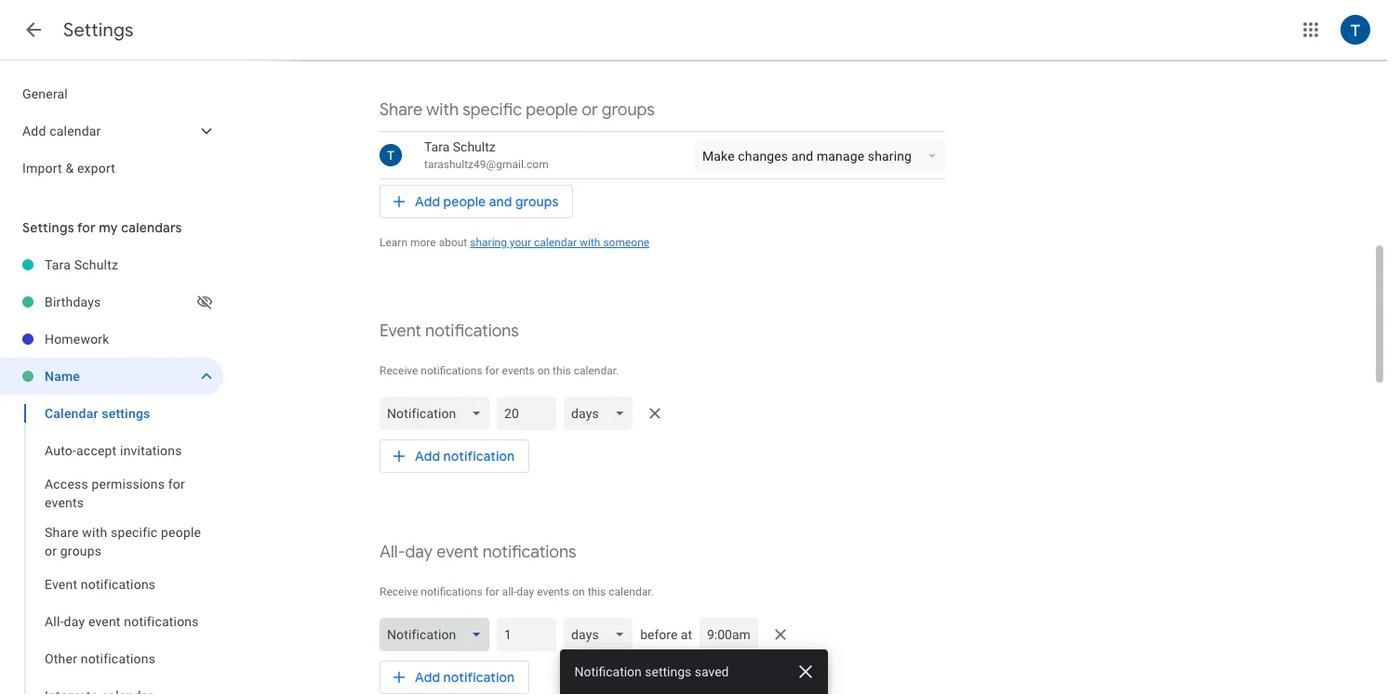 Task type: describe. For each thing, give the bounding box(es) containing it.
access permissions for events
[[45, 477, 185, 511]]

add notification for notifications
[[415, 448, 515, 465]]

receive notifications for events on this calendar.
[[380, 365, 619, 378]]

0 vertical spatial on
[[537, 365, 550, 378]]

with inside settings for my calendars tree
[[82, 526, 107, 540]]

1 vertical spatial day
[[517, 586, 534, 599]]

tara for tara schultz tarashultz49@gmail.com
[[424, 140, 450, 154]]

0 horizontal spatial calendar
[[49, 124, 101, 139]]

for for receive notifications for events on this calendar.
[[485, 365, 499, 378]]

receive notifications for all-day events on this calendar.
[[380, 586, 654, 599]]

calendar settings
[[45, 407, 150, 421]]

1 horizontal spatial day
[[405, 542, 433, 564]]

name
[[45, 369, 80, 384]]

1 horizontal spatial event
[[436, 542, 479, 564]]

settings for notification
[[645, 665, 691, 680]]

before at
[[640, 628, 692, 643]]

all-day event notifications inside group
[[45, 615, 199, 630]]

people inside settings for my calendars tree
[[161, 526, 201, 540]]

accept
[[76, 444, 117, 459]]

notification
[[574, 665, 642, 680]]

20 days before element
[[380, 394, 945, 434]]

1 horizontal spatial with
[[426, 100, 459, 121]]

day inside group
[[64, 615, 85, 630]]

for for receive notifications for all-day events on this calendar.
[[485, 586, 499, 599]]

group containing calendar settings
[[0, 395, 223, 695]]

and
[[489, 194, 512, 210]]

or inside share with specific people or groups
[[45, 544, 57, 559]]

settings for my calendars
[[22, 220, 182, 236]]

notification for day
[[443, 670, 515, 687]]

general
[[22, 87, 68, 101]]

at
[[681, 628, 692, 643]]

0 vertical spatial or
[[582, 100, 598, 121]]

tara schultz tree item
[[0, 247, 223, 284]]

receive for all-
[[380, 586, 418, 599]]

1 horizontal spatial specific
[[463, 100, 522, 121]]

0 vertical spatial groups
[[602, 100, 655, 121]]

events for permissions
[[45, 496, 84, 511]]

name link
[[45, 358, 190, 395]]

add notification for day
[[415, 670, 515, 687]]

other
[[45, 652, 77, 667]]

for for access permissions for events
[[168, 477, 185, 492]]

invitations
[[120, 444, 182, 459]]

before
[[640, 628, 678, 643]]

go back image
[[22, 19, 45, 41]]

1 vertical spatial calendar.
[[609, 586, 654, 599]]

calendars
[[121, 220, 182, 236]]

birthdays tree item
[[0, 284, 223, 321]]

more
[[410, 236, 436, 249]]

people inside button
[[443, 194, 486, 210]]

specific inside share with specific people or groups
[[111, 526, 158, 540]]

1 horizontal spatial share
[[380, 100, 422, 121]]

receive for event
[[380, 365, 418, 378]]

learn
[[380, 236, 407, 249]]

event inside settings for my calendars tree
[[45, 578, 77, 593]]

event notifications inside group
[[45, 578, 156, 593]]

access
[[45, 477, 88, 492]]

all- inside settings for my calendars tree
[[45, 615, 64, 630]]

event inside settings for my calendars tree
[[88, 615, 121, 630]]

groups inside share with specific people or groups
[[60, 544, 102, 559]]

add people and groups
[[415, 194, 559, 210]]

tara schultz
[[45, 258, 118, 273]]

days in advance for notification number field for all-day event notifications
[[505, 619, 549, 652]]

someone
[[603, 236, 649, 249]]

sharing
[[470, 236, 507, 249]]



Task type: locate. For each thing, give the bounding box(es) containing it.
1 vertical spatial event
[[88, 615, 121, 630]]

event notifications
[[380, 321, 519, 342], [45, 578, 156, 593]]

2 horizontal spatial events
[[537, 586, 570, 599]]

tara inside tree item
[[45, 258, 71, 273]]

learn more about sharing your calendar with someone
[[380, 236, 649, 249]]

1 horizontal spatial or
[[582, 100, 598, 121]]

1 notification from the top
[[443, 448, 515, 465]]

0 horizontal spatial or
[[45, 544, 57, 559]]

0 horizontal spatial on
[[537, 365, 550, 378]]

1 horizontal spatial events
[[502, 365, 535, 378]]

0 vertical spatial day
[[405, 542, 433, 564]]

0 vertical spatial with
[[426, 100, 459, 121]]

tara up birthdays
[[45, 258, 71, 273]]

0 horizontal spatial people
[[161, 526, 201, 540]]

people up tara schultz tarashultz49@gmail.com
[[526, 100, 578, 121]]

1 horizontal spatial all-day event notifications
[[380, 542, 576, 564]]

0 vertical spatial calendar.
[[574, 365, 619, 378]]

add inside button
[[415, 194, 440, 210]]

import & export
[[22, 161, 115, 176]]

settings for settings
[[63, 19, 134, 42]]

1 vertical spatial share with specific people or groups
[[45, 526, 201, 559]]

0 horizontal spatial schultz
[[74, 258, 118, 273]]

schultz down settings for my calendars
[[74, 258, 118, 273]]

settings
[[102, 407, 150, 421], [645, 665, 691, 680]]

0 horizontal spatial with
[[82, 526, 107, 540]]

notification for notifications
[[443, 448, 515, 465]]

2 notification from the top
[[443, 670, 515, 687]]

schultz
[[453, 140, 496, 154], [74, 258, 118, 273]]

1 horizontal spatial this
[[588, 586, 606, 599]]

None field
[[380, 397, 497, 431], [564, 397, 640, 431], [380, 619, 497, 652], [564, 619, 640, 652], [380, 397, 497, 431], [564, 397, 640, 431], [380, 619, 497, 652], [564, 619, 640, 652]]

0 horizontal spatial this
[[553, 365, 571, 378]]

1 horizontal spatial calendar
[[534, 236, 577, 249]]

calendar
[[49, 124, 101, 139], [534, 236, 577, 249]]

1 horizontal spatial all-
[[380, 542, 405, 564]]

homework
[[45, 332, 109, 347]]

groups inside button
[[515, 194, 559, 210]]

receive
[[380, 365, 418, 378], [380, 586, 418, 599]]

birthdays link
[[45, 284, 194, 321]]

with up tara schultz tarashultz49@gmail.com
[[426, 100, 459, 121]]

days in advance for notification number field down receive notifications for all-day events on this calendar.
[[505, 619, 549, 652]]

0 vertical spatial settings
[[63, 19, 134, 42]]

0 vertical spatial event
[[380, 321, 421, 342]]

about
[[439, 236, 467, 249]]

0 vertical spatial events
[[502, 365, 535, 378]]

share with specific people or groups
[[380, 100, 655, 121], [45, 526, 201, 559]]

2 days in advance for notification number field from the top
[[505, 619, 549, 652]]

settings heading
[[63, 19, 134, 42]]

group
[[0, 395, 223, 695]]

Days in advance for notification number field
[[505, 397, 549, 431], [505, 619, 549, 652]]

1 horizontal spatial event
[[380, 321, 421, 342]]

1 vertical spatial calendar
[[534, 236, 577, 249]]

1 vertical spatial notification
[[443, 670, 515, 687]]

with down access permissions for events
[[82, 526, 107, 540]]

1 vertical spatial event
[[45, 578, 77, 593]]

auto-
[[45, 444, 76, 459]]

homework tree item
[[0, 321, 223, 358]]

other notifications
[[45, 652, 155, 667]]

0 horizontal spatial all-
[[45, 615, 64, 630]]

notification down receive notifications for events on this calendar.
[[443, 448, 515, 465]]

event down learn
[[380, 321, 421, 342]]

add people and groups button
[[380, 180, 573, 224]]

2 vertical spatial day
[[64, 615, 85, 630]]

1 vertical spatial people
[[443, 194, 486, 210]]

0 vertical spatial all-
[[380, 542, 405, 564]]

add notification
[[415, 448, 515, 465], [415, 670, 515, 687]]

0 vertical spatial settings
[[102, 407, 150, 421]]

1 horizontal spatial event notifications
[[380, 321, 519, 342]]

this
[[553, 365, 571, 378], [588, 586, 606, 599]]

the day before at 9am element
[[380, 615, 945, 656]]

1 add notification from the top
[[415, 448, 515, 465]]

schultz up tarashultz49@gmail.com
[[453, 140, 496, 154]]

notification down all-
[[443, 670, 515, 687]]

0 horizontal spatial all-day event notifications
[[45, 615, 199, 630]]

0 horizontal spatial groups
[[60, 544, 102, 559]]

share inside settings for my calendars tree
[[45, 526, 79, 540]]

events for notifications
[[502, 365, 535, 378]]

your
[[510, 236, 531, 249]]

1 vertical spatial all-
[[45, 615, 64, 630]]

2 add notification from the top
[[415, 670, 515, 687]]

tara inside tara schultz tarashultz49@gmail.com
[[424, 140, 450, 154]]

days in advance for notification number field down receive notifications for events on this calendar.
[[505, 397, 549, 431]]

1 add notification button from the top
[[380, 434, 530, 479]]

settings up tara schultz
[[22, 220, 74, 236]]

calendar.
[[574, 365, 619, 378], [609, 586, 654, 599]]

for
[[77, 220, 96, 236], [485, 365, 499, 378], [168, 477, 185, 492], [485, 586, 499, 599]]

tara up tarashultz49@gmail.com
[[424, 140, 450, 154]]

my
[[99, 220, 118, 236]]

tara
[[424, 140, 450, 154], [45, 258, 71, 273]]

share
[[380, 100, 422, 121], [45, 526, 79, 540]]

1 vertical spatial settings
[[645, 665, 691, 680]]

0 vertical spatial calendar
[[49, 124, 101, 139]]

2 vertical spatial with
[[82, 526, 107, 540]]

0 horizontal spatial settings
[[102, 407, 150, 421]]

on
[[537, 365, 550, 378], [572, 586, 585, 599]]

1 vertical spatial specific
[[111, 526, 158, 540]]

1 vertical spatial receive
[[380, 586, 418, 599]]

settings down name link
[[102, 407, 150, 421]]

1 days in advance for notification number field from the top
[[505, 397, 549, 431]]

all-day event notifications up all-
[[380, 542, 576, 564]]

1 horizontal spatial people
[[443, 194, 486, 210]]

add notification button for notifications
[[380, 434, 530, 479]]

2 horizontal spatial day
[[517, 586, 534, 599]]

event notifications up receive notifications for events on this calendar.
[[380, 321, 519, 342]]

schultz for tara schultz
[[74, 258, 118, 273]]

1 horizontal spatial tara
[[424, 140, 450, 154]]

1 vertical spatial or
[[45, 544, 57, 559]]

1 vertical spatial schultz
[[74, 258, 118, 273]]

specific up tara schultz tarashultz49@gmail.com
[[463, 100, 522, 121]]

people
[[526, 100, 578, 121], [443, 194, 486, 210], [161, 526, 201, 540]]

1 horizontal spatial share with specific people or groups
[[380, 100, 655, 121]]

0 vertical spatial people
[[526, 100, 578, 121]]

birthdays
[[45, 295, 101, 310]]

0 horizontal spatial event
[[88, 615, 121, 630]]

event up receive notifications for all-day events on this calendar.
[[436, 542, 479, 564]]

calendar right your
[[534, 236, 577, 249]]

1 horizontal spatial settings
[[645, 665, 691, 680]]

0 vertical spatial schultz
[[453, 140, 496, 154]]

2 receive from the top
[[380, 586, 418, 599]]

schultz inside tree item
[[74, 258, 118, 273]]

groups
[[602, 100, 655, 121], [515, 194, 559, 210], [60, 544, 102, 559]]

event
[[380, 321, 421, 342], [45, 578, 77, 593]]

0 vertical spatial share with specific people or groups
[[380, 100, 655, 121]]

days in advance for notification number field inside 'the day before at 9am' element
[[505, 619, 549, 652]]

settings for my calendars tree
[[0, 247, 223, 695]]

settings
[[63, 19, 134, 42], [22, 220, 74, 236]]

event
[[436, 542, 479, 564], [88, 615, 121, 630]]

0 horizontal spatial specific
[[111, 526, 158, 540]]

1 vertical spatial share
[[45, 526, 79, 540]]

add notification button
[[380, 434, 530, 479], [380, 656, 530, 695]]

people down permissions
[[161, 526, 201, 540]]

all-
[[380, 542, 405, 564], [45, 615, 64, 630]]

1 vertical spatial add notification
[[415, 670, 515, 687]]

2 horizontal spatial people
[[526, 100, 578, 121]]

people left and
[[443, 194, 486, 210]]

add
[[22, 124, 46, 139], [415, 194, 440, 210], [415, 448, 440, 465], [415, 670, 440, 687]]

0 vertical spatial notification
[[443, 448, 515, 465]]

share with specific people or groups inside group
[[45, 526, 201, 559]]

2 horizontal spatial groups
[[602, 100, 655, 121]]

homework link
[[45, 321, 223, 358]]

all-
[[502, 586, 517, 599]]

days in advance for notification number field for event notifications
[[505, 397, 549, 431]]

0 vertical spatial specific
[[463, 100, 522, 121]]

schultz for tara schultz tarashultz49@gmail.com
[[453, 140, 496, 154]]

1 vertical spatial this
[[588, 586, 606, 599]]

tree
[[0, 75, 223, 187]]

1 vertical spatial tara
[[45, 258, 71, 273]]

add notification button for day
[[380, 656, 530, 695]]

import
[[22, 161, 62, 176]]

add calendar
[[22, 124, 101, 139]]

with
[[426, 100, 459, 121], [580, 236, 600, 249], [82, 526, 107, 540]]

0 vertical spatial all-day event notifications
[[380, 542, 576, 564]]

specific down access permissions for events
[[111, 526, 158, 540]]

2 horizontal spatial with
[[580, 236, 600, 249]]

event notifications up other notifications at the bottom
[[45, 578, 156, 593]]

1 horizontal spatial groups
[[515, 194, 559, 210]]

events inside access permissions for events
[[45, 496, 84, 511]]

1 horizontal spatial schultz
[[453, 140, 496, 154]]

1 vertical spatial all-day event notifications
[[45, 615, 199, 630]]

day
[[405, 542, 433, 564], [517, 586, 534, 599], [64, 615, 85, 630]]

or
[[582, 100, 598, 121], [45, 544, 57, 559]]

tara for tara schultz
[[45, 258, 71, 273]]

0 horizontal spatial events
[[45, 496, 84, 511]]

sharing your calendar with someone link
[[470, 236, 649, 249]]

calendar
[[45, 407, 98, 421]]

1 vertical spatial on
[[572, 586, 585, 599]]

settings for settings for my calendars
[[22, 220, 74, 236]]

0 horizontal spatial event
[[45, 578, 77, 593]]

0 horizontal spatial share with specific people or groups
[[45, 526, 201, 559]]

2 vertical spatial people
[[161, 526, 201, 540]]

export
[[77, 161, 115, 176]]

notification
[[443, 448, 515, 465], [443, 670, 515, 687]]

0 vertical spatial receive
[[380, 365, 418, 378]]

&
[[66, 161, 74, 176]]

notifications
[[425, 321, 519, 342], [421, 365, 482, 378], [483, 542, 576, 564], [81, 578, 156, 593], [421, 586, 482, 599], [124, 615, 199, 630], [81, 652, 155, 667]]

all-day event notifications up other notifications at the bottom
[[45, 615, 199, 630]]

0 vertical spatial tara
[[424, 140, 450, 154]]

1 vertical spatial event notifications
[[45, 578, 156, 593]]

2 vertical spatial events
[[537, 586, 570, 599]]

event up other in the left bottom of the page
[[45, 578, 77, 593]]

events
[[502, 365, 535, 378], [45, 496, 84, 511], [537, 586, 570, 599]]

with left someone on the top left of page
[[580, 236, 600, 249]]

1 vertical spatial events
[[45, 496, 84, 511]]

0 vertical spatial add notification button
[[380, 434, 530, 479]]

1 vertical spatial days in advance for notification number field
[[505, 619, 549, 652]]

schultz inside tara schultz tarashultz49@gmail.com
[[453, 140, 496, 154]]

settings for calendar
[[102, 407, 150, 421]]

0 horizontal spatial event notifications
[[45, 578, 156, 593]]

tree containing general
[[0, 75, 223, 187]]

2 vertical spatial groups
[[60, 544, 102, 559]]

calendar. up the before
[[609, 586, 654, 599]]

1 horizontal spatial on
[[572, 586, 585, 599]]

settings down before at
[[645, 665, 691, 680]]

0 vertical spatial share
[[380, 100, 422, 121]]

settings inside group
[[102, 407, 150, 421]]

settings right go back image
[[63, 19, 134, 42]]

2 add notification button from the top
[[380, 656, 530, 695]]

event up other notifications at the bottom
[[88, 615, 121, 630]]

tarashultz49@gmail.com
[[424, 158, 549, 171]]

0 horizontal spatial tara
[[45, 258, 71, 273]]

0 vertical spatial event
[[436, 542, 479, 564]]

Time of day text field
[[707, 626, 751, 645]]

1 vertical spatial with
[[580, 236, 600, 249]]

calendar up &
[[49, 124, 101, 139]]

0 horizontal spatial share
[[45, 526, 79, 540]]

0 vertical spatial event notifications
[[380, 321, 519, 342]]

all-day event notifications
[[380, 542, 576, 564], [45, 615, 199, 630]]

1 receive from the top
[[380, 365, 418, 378]]

notification settings saved
[[574, 665, 729, 680]]

1 vertical spatial add notification button
[[380, 656, 530, 695]]

auto-accept invitations
[[45, 444, 182, 459]]

specific
[[463, 100, 522, 121], [111, 526, 158, 540]]

saved
[[695, 665, 729, 680]]

1 vertical spatial settings
[[22, 220, 74, 236]]

permissions
[[92, 477, 165, 492]]

days in advance for notification number field inside 20 days before element
[[505, 397, 549, 431]]

1 vertical spatial groups
[[515, 194, 559, 210]]

share with specific people or groups down access permissions for events
[[45, 526, 201, 559]]

tara schultz tarashultz49@gmail.com
[[424, 140, 549, 171]]

name tree item
[[0, 358, 223, 395]]

0 vertical spatial this
[[553, 365, 571, 378]]

0 horizontal spatial day
[[64, 615, 85, 630]]

share with specific people or groups up tara schultz tarashultz49@gmail.com
[[380, 100, 655, 121]]

calendar. up 20 days before element
[[574, 365, 619, 378]]

for inside access permissions for events
[[168, 477, 185, 492]]



Task type: vqa. For each thing, say whether or not it's contained in the screenshot.
the left Tara
yes



